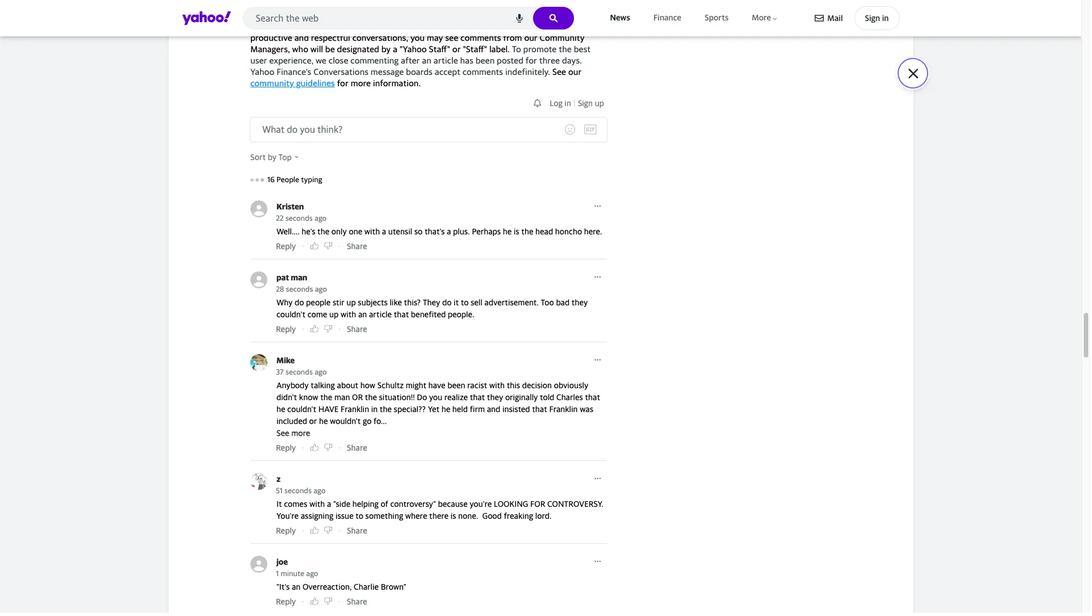 Task type: vqa. For each thing, say whether or not it's contained in the screenshot.
France's the Français
no



Task type: locate. For each thing, give the bounding box(es) containing it.
search image
[[549, 14, 558, 23]]

toolbar
[[815, 6, 900, 30]]

sign
[[865, 13, 881, 23]]

toolbar containing mail
[[815, 6, 900, 30]]

news
[[610, 13, 630, 22]]

sports link
[[703, 10, 731, 25]]

None search field
[[242, 7, 574, 33]]

sports
[[705, 13, 729, 22]]



Task type: describe. For each thing, give the bounding box(es) containing it.
in
[[883, 13, 889, 23]]

more
[[752, 13, 772, 22]]

mail
[[828, 13, 843, 23]]

more button
[[750, 10, 781, 25]]

mail link
[[815, 8, 843, 28]]

news link
[[608, 10, 633, 25]]

Search query text field
[[242, 7, 574, 30]]

sign in link
[[855, 6, 900, 30]]

finance link
[[652, 10, 684, 25]]

sign in
[[865, 13, 889, 23]]

finance
[[654, 13, 682, 22]]



